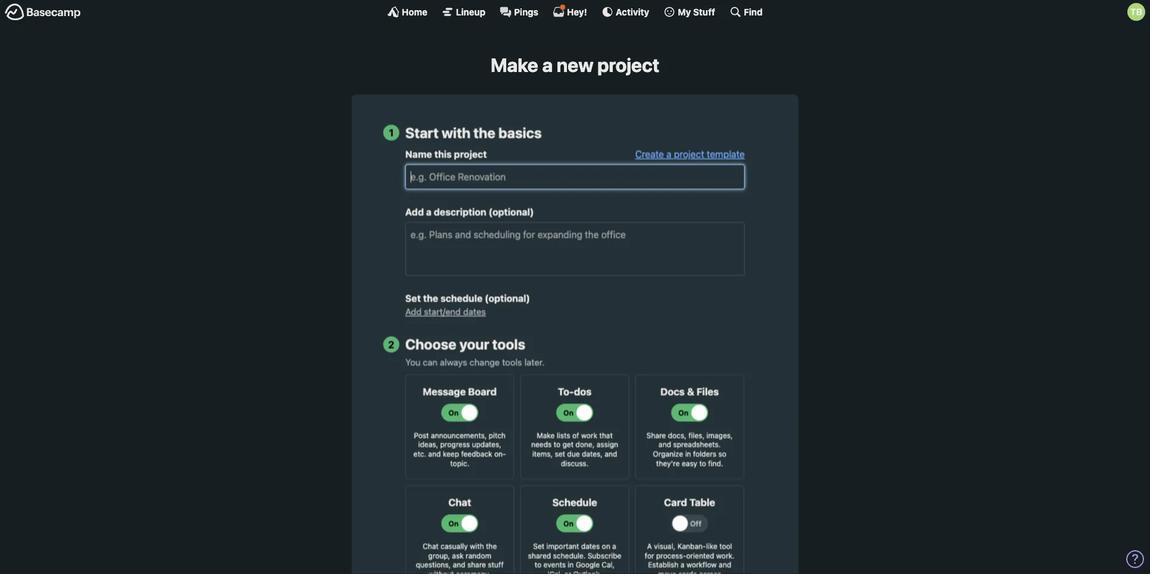 Task type: locate. For each thing, give the bounding box(es) containing it.
(optional) right description
[[489, 207, 534, 218]]

board
[[468, 386, 497, 397]]

0 vertical spatial set
[[405, 293, 421, 304]]

cal,
[[602, 561, 615, 569]]

(optional) right schedule
[[485, 293, 530, 304]]

a
[[647, 542, 652, 551]]

tools
[[492, 336, 525, 353], [502, 357, 522, 367]]

in up easy
[[685, 450, 691, 458]]

share
[[467, 561, 486, 569]]

to up set
[[554, 441, 561, 449]]

can
[[423, 357, 438, 367]]

in up "or"
[[568, 561, 574, 569]]

project
[[598, 54, 660, 76], [454, 149, 487, 160], [674, 149, 705, 160]]

and inside post announcements, pitch ideas, progress updates, etc. and keep feedback on- topic.
[[428, 450, 441, 458]]

subscribe
[[588, 552, 622, 560]]

ical,
[[548, 570, 563, 574]]

dates
[[463, 307, 486, 317], [581, 542, 600, 551]]

of
[[572, 431, 579, 440]]

1 horizontal spatial set
[[533, 542, 545, 551]]

0 vertical spatial tools
[[492, 336, 525, 353]]

process-
[[656, 552, 686, 560]]

workflow
[[687, 561, 717, 569]]

2 add from the top
[[405, 307, 422, 317]]

folders
[[693, 450, 717, 458]]

lineup
[[456, 7, 486, 17]]

files
[[697, 386, 719, 397]]

to-dos
[[558, 386, 592, 397]]

1 vertical spatial in
[[568, 561, 574, 569]]

dates left on
[[581, 542, 600, 551]]

main element
[[0, 0, 1150, 23]]

set
[[555, 450, 565, 458]]

chat down topic.
[[449, 497, 471, 508]]

0 vertical spatial (optional)
[[489, 207, 534, 218]]

like
[[706, 542, 718, 551]]

a right "create"
[[667, 149, 672, 160]]

start with the basics
[[405, 124, 542, 141]]

that
[[600, 431, 613, 440]]

start
[[405, 124, 439, 141]]

the up "start/end" in the left of the page
[[423, 293, 438, 304]]

1 horizontal spatial dates
[[581, 542, 600, 551]]

important
[[547, 542, 579, 551]]

0 vertical spatial to
[[554, 441, 561, 449]]

schedule
[[441, 293, 483, 304]]

1 vertical spatial chat
[[423, 542, 439, 551]]

1 vertical spatial dates
[[581, 542, 600, 551]]

find
[[744, 7, 763, 17]]

a inside a visual, kanban-like tool for process-oriented work. establish a workflow and move cards acr
[[681, 561, 685, 569]]

organize
[[653, 450, 683, 458]]

and down the ask
[[453, 561, 465, 569]]

2 horizontal spatial project
[[674, 149, 705, 160]]

0 horizontal spatial project
[[454, 149, 487, 160]]

add a description (optional)
[[405, 207, 534, 218]]

a right on
[[612, 542, 616, 551]]

with up name this project
[[442, 124, 471, 141]]

create a project template link
[[635, 149, 745, 160]]

start/end
[[424, 307, 461, 317]]

(optional) inside set the schedule (optional) add start/end dates
[[485, 293, 530, 304]]

docs & files
[[661, 386, 719, 397]]

2 horizontal spatial to
[[700, 459, 706, 468]]

1 horizontal spatial in
[[685, 450, 691, 458]]

make inside make lists of work that needs to get done, assign items, set due dates, and discuss.
[[537, 431, 555, 440]]

dates,
[[582, 450, 603, 458]]

0 vertical spatial make
[[491, 54, 538, 76]]

dos
[[574, 386, 592, 397]]

a left new
[[542, 54, 553, 76]]

project left template
[[674, 149, 705, 160]]

add left description
[[405, 207, 424, 218]]

2 vertical spatial the
[[486, 542, 497, 551]]

hey! button
[[553, 4, 587, 18]]

0 vertical spatial in
[[685, 450, 691, 458]]

outlook.
[[573, 570, 602, 574]]

later.
[[525, 357, 545, 367]]

make
[[491, 54, 538, 76], [537, 431, 555, 440]]

project down activity link
[[598, 54, 660, 76]]

and inside share docs, files, images, and spreadsheets. organize in folders so they're easy to find.
[[659, 441, 671, 449]]

questions,
[[416, 561, 451, 569]]

spreadsheets.
[[673, 441, 721, 449]]

0 horizontal spatial to
[[535, 561, 542, 569]]

0 vertical spatial the
[[474, 124, 496, 141]]

description
[[434, 207, 486, 218]]

and down 'assign' at the right
[[605, 450, 617, 458]]

chat inside chat casually with the group, ask random questions, and share stuff without ceremony.
[[423, 542, 439, 551]]

dates down schedule
[[463, 307, 486, 317]]

and up the organize
[[659, 441, 671, 449]]

0 vertical spatial add
[[405, 207, 424, 218]]

my stuff button
[[664, 6, 715, 18]]

1 vertical spatial make
[[537, 431, 555, 440]]

to inside make lists of work that needs to get done, assign items, set due dates, and discuss.
[[554, 441, 561, 449]]

1 horizontal spatial to
[[554, 441, 561, 449]]

a for description
[[426, 207, 432, 218]]

create
[[635, 149, 664, 160]]

make up needs
[[537, 431, 555, 440]]

2
[[388, 339, 395, 350]]

chat for chat casually with the group, ask random questions, and share stuff without ceremony.
[[423, 542, 439, 551]]

add left "start/end" in the left of the page
[[405, 307, 422, 317]]

with
[[442, 124, 471, 141], [470, 542, 484, 551]]

activity link
[[602, 6, 649, 18]]

make down pings popup button
[[491, 54, 538, 76]]

0 horizontal spatial in
[[568, 561, 574, 569]]

0 horizontal spatial set
[[405, 293, 421, 304]]

0 horizontal spatial chat
[[423, 542, 439, 551]]

1 horizontal spatial chat
[[449, 497, 471, 508]]

files,
[[689, 431, 705, 440]]

and inside make lists of work that needs to get done, assign items, set due dates, and discuss.
[[605, 450, 617, 458]]

always
[[440, 357, 467, 367]]

0 vertical spatial chat
[[449, 497, 471, 508]]

Add a description (optional) text field
[[405, 222, 745, 276]]

the
[[474, 124, 496, 141], [423, 293, 438, 304], [486, 542, 497, 551]]

so
[[719, 450, 727, 458]]

on-
[[494, 450, 506, 458]]

card
[[664, 497, 687, 508]]

tools left later.
[[502, 357, 522, 367]]

oriented
[[686, 552, 714, 560]]

a left description
[[426, 207, 432, 218]]

set inside set the schedule (optional) add start/end dates
[[405, 293, 421, 304]]

1 vertical spatial add
[[405, 307, 422, 317]]

tools up change
[[492, 336, 525, 353]]

and down ideas, on the bottom of page
[[428, 450, 441, 458]]

activity
[[616, 7, 649, 17]]

1 vertical spatial set
[[533, 542, 545, 551]]

the inside chat casually with the group, ask random questions, and share stuff without ceremony.
[[486, 542, 497, 551]]

move
[[658, 570, 676, 574]]

1 vertical spatial to
[[700, 459, 706, 468]]

set for important
[[533, 542, 545, 551]]

with up random
[[470, 542, 484, 551]]

a
[[542, 54, 553, 76], [667, 149, 672, 160], [426, 207, 432, 218], [612, 542, 616, 551], [681, 561, 685, 569]]

1 add from the top
[[405, 207, 424, 218]]

to down folders
[[700, 459, 706, 468]]

add start/end dates link
[[405, 307, 486, 317]]

make for make a new project
[[491, 54, 538, 76]]

home link
[[388, 6, 428, 18]]

set inside set important dates on a shared schedule. subscribe to events in google cal, ical, or outlook.
[[533, 542, 545, 551]]

tool
[[720, 542, 732, 551]]

1 vertical spatial (optional)
[[485, 293, 530, 304]]

with inside chat casually with the group, ask random questions, and share stuff without ceremony.
[[470, 542, 484, 551]]

message board
[[423, 386, 497, 397]]

a up cards
[[681, 561, 685, 569]]

shared
[[528, 552, 551, 560]]

2 vertical spatial to
[[535, 561, 542, 569]]

1 vertical spatial with
[[470, 542, 484, 551]]

1 vertical spatial the
[[423, 293, 438, 304]]

the left basics
[[474, 124, 496, 141]]

set up shared on the left bottom
[[533, 542, 545, 551]]

table
[[690, 497, 716, 508]]

needs
[[531, 441, 552, 449]]

the up random
[[486, 542, 497, 551]]

to down shared on the left bottom
[[535, 561, 542, 569]]

and down work.
[[719, 561, 731, 569]]

project down start with the basics
[[454, 149, 487, 160]]

a for project
[[667, 149, 672, 160]]

chat up group,
[[423, 542, 439, 551]]

0 vertical spatial dates
[[463, 307, 486, 317]]

google
[[576, 561, 600, 569]]

set up add start/end dates link
[[405, 293, 421, 304]]

dates inside set important dates on a shared schedule. subscribe to events in google cal, ical, or outlook.
[[581, 542, 600, 551]]

0 horizontal spatial dates
[[463, 307, 486, 317]]

you
[[405, 357, 421, 367]]

Name this project text field
[[405, 165, 745, 190]]

items,
[[532, 450, 553, 458]]



Task type: vqa. For each thing, say whether or not it's contained in the screenshot.


Task type: describe. For each thing, give the bounding box(es) containing it.
hey!
[[567, 7, 587, 17]]

to-
[[558, 386, 574, 397]]

ask
[[452, 552, 464, 560]]

share docs, files, images, and spreadsheets. organize in folders so they're easy to find.
[[647, 431, 733, 468]]

schedule
[[553, 497, 597, 508]]

feedback
[[461, 450, 492, 458]]

discuss.
[[561, 459, 589, 468]]

template
[[707, 149, 745, 160]]

work.
[[716, 552, 735, 560]]

set the schedule (optional) add start/end dates
[[405, 293, 530, 317]]

on
[[602, 542, 610, 551]]

message
[[423, 386, 466, 397]]

find.
[[708, 459, 723, 468]]

make for make lists of work that needs to get done, assign items, set due dates, and discuss.
[[537, 431, 555, 440]]

my stuff
[[678, 7, 715, 17]]

they're
[[656, 459, 680, 468]]

images,
[[707, 431, 733, 440]]

pings
[[514, 7, 539, 17]]

find button
[[730, 6, 763, 18]]

chat for chat
[[449, 497, 471, 508]]

in inside share docs, files, images, and spreadsheets. organize in folders so they're easy to find.
[[685, 450, 691, 458]]

keep
[[443, 450, 459, 458]]

the inside set the schedule (optional) add start/end dates
[[423, 293, 438, 304]]

visual,
[[654, 542, 676, 551]]

updates,
[[472, 441, 501, 449]]

get
[[563, 441, 574, 449]]

(optional) for add a description (optional)
[[489, 207, 534, 218]]

announcements,
[[431, 431, 487, 440]]

add inside set the schedule (optional) add start/end dates
[[405, 307, 422, 317]]

project for name this project
[[454, 149, 487, 160]]

set important dates on a shared schedule. subscribe to events in google cal, ical, or outlook.
[[528, 542, 622, 574]]

name this project
[[405, 149, 487, 160]]

post
[[414, 431, 429, 440]]

to inside set important dates on a shared schedule. subscribe to events in google cal, ical, or outlook.
[[535, 561, 542, 569]]

change
[[470, 357, 500, 367]]

dates inside set the schedule (optional) add start/end dates
[[463, 307, 486, 317]]

a inside set important dates on a shared schedule. subscribe to events in google cal, ical, or outlook.
[[612, 542, 616, 551]]

stuff
[[693, 7, 715, 17]]

assign
[[597, 441, 618, 449]]

choose your tools
[[405, 336, 525, 353]]

chat casually with the group, ask random questions, and share stuff without ceremony.
[[416, 542, 504, 574]]

etc.
[[414, 450, 426, 458]]

ceremony.
[[456, 570, 491, 574]]

1 vertical spatial tools
[[502, 357, 522, 367]]

you can always change tools later.
[[405, 357, 545, 367]]

in inside set important dates on a shared schedule. subscribe to events in google cal, ical, or outlook.
[[568, 561, 574, 569]]

a for new
[[542, 54, 553, 76]]

pitch
[[489, 431, 506, 440]]

kanban-
[[678, 542, 706, 551]]

make lists of work that needs to get done, assign items, set due dates, and discuss.
[[531, 431, 618, 468]]

project for create a project template
[[674, 149, 705, 160]]

group,
[[428, 552, 450, 560]]

switch accounts image
[[5, 3, 81, 21]]

docs
[[661, 386, 685, 397]]

and inside a visual, kanban-like tool for process-oriented work. establish a workflow and move cards acr
[[719, 561, 731, 569]]

1 horizontal spatial project
[[598, 54, 660, 76]]

1
[[389, 127, 394, 138]]

set for the
[[405, 293, 421, 304]]

pings button
[[500, 6, 539, 18]]

schedule.
[[553, 552, 586, 560]]

name
[[405, 149, 432, 160]]

post announcements, pitch ideas, progress updates, etc. and keep feedback on- topic.
[[414, 431, 506, 468]]

choose
[[405, 336, 457, 353]]

for
[[645, 552, 654, 560]]

establish
[[648, 561, 679, 569]]

(optional) for set the schedule (optional) add start/end dates
[[485, 293, 530, 304]]

share
[[647, 431, 666, 440]]

tim burton image
[[1128, 3, 1146, 21]]

make a new project
[[491, 54, 660, 76]]

your
[[460, 336, 489, 353]]

events
[[544, 561, 566, 569]]

without
[[429, 570, 454, 574]]

to inside share docs, files, images, and spreadsheets. organize in folders so they're easy to find.
[[700, 459, 706, 468]]

my
[[678, 7, 691, 17]]

topic.
[[450, 459, 469, 468]]

casually
[[441, 542, 468, 551]]

ideas,
[[418, 441, 438, 449]]

home
[[402, 7, 428, 17]]

or
[[565, 570, 571, 574]]

done,
[[576, 441, 595, 449]]

lists
[[557, 431, 570, 440]]

progress
[[440, 441, 470, 449]]

due
[[567, 450, 580, 458]]

lineup link
[[442, 6, 486, 18]]

and inside chat casually with the group, ask random questions, and share stuff without ceremony.
[[453, 561, 465, 569]]

0 vertical spatial with
[[442, 124, 471, 141]]

cards
[[678, 570, 697, 574]]

docs,
[[668, 431, 687, 440]]



